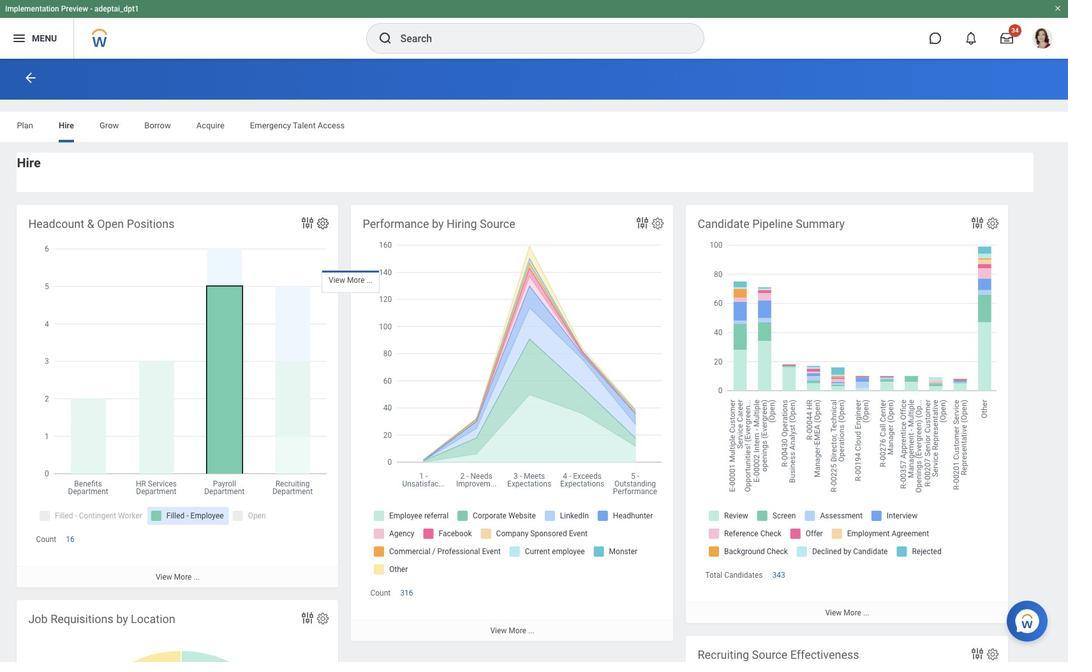 Task type: describe. For each thing, give the bounding box(es) containing it.
positions
[[122, 217, 170, 231]]

candidate pipeline summary element
[[682, 205, 1004, 623]]

view more ... link for positions
[[12, 567, 334, 588]]

34 button
[[994, 24, 1022, 52]]

notifications large image
[[965, 32, 978, 45]]

configure job requisitions by location image
[[311, 612, 325, 626]]

... inside option
[[367, 272, 373, 281]]

view for headcount & open positions
[[151, 573, 167, 582]]

implementation preview -   adeptai_dpt1
[[5, 4, 139, 13]]

requisitions
[[46, 612, 109, 626]]

total
[[701, 571, 718, 580]]

configure headcount & open positions image
[[311, 216, 325, 231]]

implementation
[[5, 4, 59, 13]]

candidates
[[720, 571, 758, 580]]

34
[[1012, 27, 1020, 34]]

view more ... inside option
[[329, 272, 373, 281]]

adeptai_dpt1
[[95, 4, 139, 13]]

previous page image
[[23, 70, 38, 86]]

plan
[[12, 121, 28, 130]]

... for performance by hiring source
[[524, 627, 530, 636]]

count for headcount
[[31, 535, 51, 544]]

summary
[[791, 217, 840, 231]]

configure performance by hiring source image
[[647, 216, 661, 231]]

performance
[[358, 217, 424, 231]]

hiring
[[442, 217, 472, 231]]

view more ... for headcount & open positions
[[151, 573, 195, 582]]

configure candidate pipeline summary image
[[982, 216, 996, 231]]

16
[[61, 535, 70, 544]]

-
[[90, 4, 93, 13]]

candidate
[[693, 217, 745, 231]]

0 horizontal spatial by
[[111, 612, 123, 626]]

effectiveness
[[786, 648, 855, 662]]

access
[[313, 121, 340, 130]]

preview
[[61, 4, 88, 13]]

more inside option
[[347, 272, 365, 281]]

view more ... for performance by hiring source
[[486, 627, 530, 636]]

... for candidate pipeline summary
[[859, 609, 865, 618]]

tab list inside hire main content
[[0, 112, 1043, 142]]

more for performance by hiring source
[[504, 627, 522, 636]]

job
[[23, 612, 43, 626]]



Task type: vqa. For each thing, say whether or not it's contained in the screenshot.
Configure and view chart data image inside the Job Requisitions by Location element
yes



Task type: locate. For each thing, give the bounding box(es) containing it.
pipeline
[[748, 217, 789, 231]]

0 horizontal spatial count
[[31, 535, 51, 544]]

316 button
[[396, 588, 410, 598]]

view more ... inside candidate pipeline summary element
[[821, 609, 865, 618]]

0 vertical spatial hire
[[54, 121, 69, 130]]

view more ... inside performance by hiring source element
[[486, 627, 530, 636]]

1 vertical spatial source
[[748, 648, 783, 662]]

configure and view chart data image for candidate pipeline summary
[[966, 215, 981, 231]]

location
[[126, 612, 170, 626]]

source
[[475, 217, 511, 231], [748, 648, 783, 662]]

view for candidate pipeline summary
[[821, 609, 837, 618]]

close environment banner image
[[1055, 4, 1063, 12]]

&
[[82, 217, 89, 231]]

recruiting
[[693, 648, 745, 662]]

count
[[31, 535, 51, 544], [366, 589, 386, 598]]

by left location
[[111, 612, 123, 626]]

by left hiring
[[427, 217, 439, 231]]

view more ... for candidate pipeline summary
[[821, 609, 865, 618]]

1 horizontal spatial source
[[748, 648, 783, 662]]

view more ...
[[329, 272, 373, 281], [151, 573, 195, 582], [821, 609, 865, 618], [486, 627, 530, 636]]

borrow
[[140, 121, 166, 130]]

view inside performance by hiring source element
[[486, 627, 502, 636]]

1 vertical spatial by
[[111, 612, 123, 626]]

count for performance
[[366, 589, 386, 598]]

more inside candidate pipeline summary element
[[839, 609, 857, 618]]

0 vertical spatial configure and view chart data image
[[295, 215, 311, 231]]

justify image
[[11, 31, 27, 46]]

view more ... inside the headcount & open positions element
[[151, 573, 195, 582]]

343 button
[[768, 570, 783, 581]]

... inside the headcount & open positions element
[[189, 573, 195, 582]]

0 horizontal spatial source
[[475, 217, 511, 231]]

configure and view chart data image
[[631, 215, 646, 231], [966, 215, 981, 231], [966, 646, 981, 662]]

total candidates
[[701, 571, 758, 580]]

inbox large image
[[1001, 32, 1014, 45]]

configure recruiting source effectiveness image
[[982, 647, 996, 662]]

tab list containing plan
[[0, 112, 1043, 142]]

more for headcount & open positions
[[169, 573, 187, 582]]

more
[[347, 272, 365, 281], [169, 573, 187, 582], [839, 609, 857, 618], [504, 627, 522, 636]]

hire right "plan"
[[54, 121, 69, 130]]

configure and view chart data image left configure candidate pipeline summary icon
[[966, 215, 981, 231]]

search image
[[378, 31, 393, 46]]

configure and view chart data image for positions
[[295, 215, 311, 231]]

1 configure and view chart data image from the top
[[295, 215, 311, 231]]

0 vertical spatial count
[[31, 535, 51, 544]]

view inside the headcount & open positions element
[[151, 573, 167, 582]]

1 horizontal spatial count
[[366, 589, 386, 598]]

view inside option
[[329, 272, 345, 281]]

0 vertical spatial by
[[427, 217, 439, 231]]

view more ... link
[[12, 567, 334, 588], [682, 602, 1004, 623], [346, 620, 669, 641]]

count inside performance by hiring source element
[[366, 589, 386, 598]]

acquire
[[192, 121, 220, 130]]

configure and view chart data image for location
[[295, 610, 311, 626]]

emergency
[[245, 121, 286, 130]]

0 horizontal spatial view more ... link
[[12, 567, 334, 588]]

by
[[427, 217, 439, 231], [111, 612, 123, 626]]

1 horizontal spatial hire
[[54, 121, 69, 130]]

profile logan mcneil image
[[1033, 28, 1054, 51]]

open
[[92, 217, 119, 231]]

1 horizontal spatial view more ... link
[[346, 620, 669, 641]]

hire main content
[[0, 59, 1069, 662]]

... inside performance by hiring source element
[[524, 627, 530, 636]]

1 horizontal spatial by
[[427, 217, 439, 231]]

menu banner
[[0, 0, 1069, 59]]

hire down "plan"
[[12, 155, 36, 170]]

Search Workday  search field
[[401, 24, 678, 52]]

talent
[[288, 121, 311, 130]]

source right hiring
[[475, 217, 511, 231]]

view
[[329, 272, 345, 281], [151, 573, 167, 582], [821, 609, 837, 618], [486, 627, 502, 636]]

menu button
[[0, 18, 74, 59]]

1 vertical spatial count
[[366, 589, 386, 598]]

configure and view chart data image for performance by hiring source
[[631, 215, 646, 231]]

configure and view chart data image left configure job requisitions by location image
[[295, 610, 311, 626]]

more inside the headcount & open positions element
[[169, 573, 187, 582]]

performance by hiring source element
[[346, 205, 669, 641]]

316
[[396, 589, 408, 598]]

0 vertical spatial source
[[475, 217, 511, 231]]

... inside candidate pipeline summary element
[[859, 609, 865, 618]]

count left 316
[[366, 589, 386, 598]]

more inside performance by hiring source element
[[504, 627, 522, 636]]

headcount & open positions
[[23, 217, 170, 231]]

configure and view chart data image left configure recruiting source effectiveness icon
[[966, 646, 981, 662]]

view more ... option
[[322, 268, 379, 284]]

source right recruiting
[[748, 648, 783, 662]]

2 configure and view chart data image from the top
[[295, 610, 311, 626]]

count left 16
[[31, 535, 51, 544]]

0 horizontal spatial hire
[[12, 155, 36, 170]]

configure and view chart data image
[[295, 215, 311, 231], [295, 610, 311, 626]]

headcount & open positions element
[[12, 205, 334, 588]]

configure and view chart data image for recruiting source effectiveness
[[966, 646, 981, 662]]

more for candidate pipeline summary
[[839, 609, 857, 618]]

tab list
[[0, 112, 1043, 142]]

configure and view chart data image left configure headcount & open positions image
[[295, 215, 311, 231]]

candidate pipeline summary
[[693, 217, 840, 231]]

configure and view chart data image inside performance by hiring source element
[[631, 215, 646, 231]]

recruiting source effectiveness
[[693, 648, 855, 662]]

view for performance by hiring source
[[486, 627, 502, 636]]

view inside candidate pipeline summary element
[[821, 609, 837, 618]]

16 button
[[61, 535, 71, 545]]

grow
[[95, 121, 114, 130]]

menu
[[32, 33, 57, 43]]

configure and view chart data image left configure performance by hiring source icon
[[631, 215, 646, 231]]

headcount
[[23, 217, 79, 231]]

emergency talent access
[[245, 121, 340, 130]]

performance by hiring source
[[358, 217, 511, 231]]

hire
[[54, 121, 69, 130], [12, 155, 36, 170]]

...
[[367, 272, 373, 281], [189, 573, 195, 582], [859, 609, 865, 618], [524, 627, 530, 636]]

... for headcount & open positions
[[189, 573, 195, 582]]

343
[[768, 571, 781, 580]]

job requisitions by location element
[[12, 600, 334, 662]]

2 horizontal spatial view more ... link
[[682, 602, 1004, 623]]

view more ... link for source
[[346, 620, 669, 641]]

job requisitions by location
[[23, 612, 170, 626]]

1 vertical spatial configure and view chart data image
[[295, 610, 311, 626]]

1 vertical spatial hire
[[12, 155, 36, 170]]



